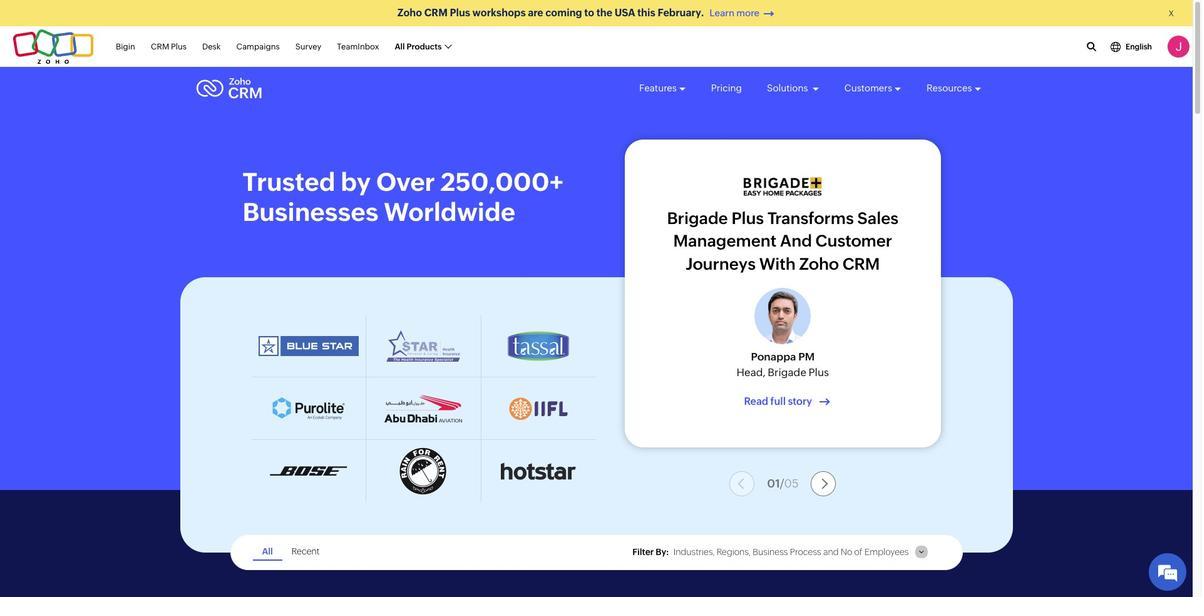 Task type: locate. For each thing, give the bounding box(es) containing it.
brigade
[[667, 209, 728, 228], [768, 366, 807, 379]]

over
[[376, 168, 435, 197]]

x button
[[1169, 8, 1174, 20]]

all left "recent"
[[262, 547, 273, 557]]

plus up management
[[732, 209, 764, 228]]

rain for rent image
[[399, 447, 448, 496]]

desk link
[[202, 35, 221, 58]]

process
[[790, 547, 822, 557]]

1 vertical spatial crm
[[151, 42, 169, 51]]

campaigns link
[[236, 35, 280, 58]]

0 horizontal spatial all
[[262, 547, 273, 557]]

and
[[780, 232, 812, 251], [824, 547, 839, 557]]

0 vertical spatial crm
[[424, 7, 448, 19]]

2 vertical spatial crm
[[843, 255, 880, 274]]

more
[[737, 8, 760, 18]]

all for all products
[[395, 42, 405, 51]]

crm up products
[[424, 7, 448, 19]]

industries,
[[674, 547, 715, 557]]

teaminbox link
[[337, 35, 379, 58]]

start health insurance image
[[386, 330, 461, 362]]

crm plus
[[151, 42, 187, 51]]

zoho
[[398, 7, 422, 19], [800, 255, 839, 274]]

pricing
[[711, 83, 742, 93]]

0 vertical spatial brigade
[[667, 209, 728, 228]]

crm right bigin
[[151, 42, 169, 51]]

crm plus link
[[151, 35, 187, 58]]

05
[[784, 477, 799, 490]]

with
[[760, 255, 796, 274]]

1 vertical spatial brigade
[[768, 366, 807, 379]]

1 vertical spatial zoho
[[800, 255, 839, 274]]

learn
[[710, 8, 735, 18]]

x
[[1169, 9, 1174, 18]]

1 horizontal spatial and
[[824, 547, 839, 557]]

0 horizontal spatial zoho
[[398, 7, 422, 19]]

crm
[[424, 7, 448, 19], [151, 42, 169, 51], [843, 255, 880, 274]]

ponappa
[[751, 350, 796, 363]]

pricing link
[[711, 71, 742, 105]]

teaminbox
[[337, 42, 379, 51]]

brigade down ponappa
[[768, 366, 807, 379]]

plus inside brigade plus transforms sales management and customer journeys with zoho crm
[[732, 209, 764, 228]]

all for all
[[262, 547, 273, 557]]

desk
[[202, 42, 221, 51]]

plus down pm
[[809, 366, 829, 379]]

1 horizontal spatial brigade
[[768, 366, 807, 379]]

and down transforms at the top right of the page
[[780, 232, 812, 251]]

0 horizontal spatial brigade
[[667, 209, 728, 228]]

plus inside ponappa pm head, brigade plus
[[809, 366, 829, 379]]

plus
[[450, 7, 470, 19], [171, 42, 187, 51], [732, 209, 764, 228], [809, 366, 829, 379]]

and left no
[[824, 547, 839, 557]]

0 vertical spatial zoho
[[398, 7, 422, 19]]

worldwide
[[384, 198, 515, 227]]

february.
[[658, 7, 704, 19]]

zoho up all products
[[398, 7, 422, 19]]

0 vertical spatial and
[[780, 232, 812, 251]]

all left products
[[395, 42, 405, 51]]

250,000+
[[441, 168, 564, 197]]

employees
[[865, 547, 909, 557]]

bose image
[[270, 467, 348, 477]]

journeys
[[686, 255, 756, 274]]

zoho crm plus workshops are coming to the usa this february. learn more
[[398, 7, 760, 19]]

by:
[[656, 547, 669, 557]]

learn more link
[[707, 8, 777, 19]]

no
[[841, 547, 853, 557]]

0 horizontal spatial crm
[[151, 42, 169, 51]]

all
[[395, 42, 405, 51], [262, 547, 273, 557]]

products
[[407, 42, 442, 51]]

solutions link
[[767, 71, 820, 105]]

purolite image
[[272, 397, 345, 420]]

0 vertical spatial all
[[395, 42, 405, 51]]

1 vertical spatial and
[[824, 547, 839, 557]]

survey link
[[295, 35, 321, 58]]

1 horizontal spatial crm
[[424, 7, 448, 19]]

brigade up management
[[667, 209, 728, 228]]

0 horizontal spatial and
[[780, 232, 812, 251]]

features link
[[639, 71, 686, 105]]

crm inside brigade plus transforms sales management and customer journeys with zoho crm
[[843, 255, 880, 274]]

story
[[788, 396, 812, 407]]

trusted by over 250,000+ businesses worldwide
[[243, 168, 564, 227]]

crm down customer
[[843, 255, 880, 274]]

read
[[744, 396, 769, 407]]

workshops
[[473, 7, 526, 19]]

zoho down customer
[[800, 255, 839, 274]]

1 horizontal spatial all
[[395, 42, 405, 51]]

business
[[753, 547, 788, 557]]

1 vertical spatial all
[[262, 547, 273, 557]]

solutions
[[767, 83, 810, 93]]

1 horizontal spatial zoho
[[800, 255, 839, 274]]

2 horizontal spatial crm
[[843, 255, 880, 274]]

all products
[[395, 42, 442, 51]]

recent
[[292, 547, 320, 557]]



Task type: describe. For each thing, give the bounding box(es) containing it.
resources
[[927, 83, 972, 93]]

zoho crm logo image
[[196, 75, 262, 102]]

blue star image
[[258, 335, 359, 357]]

businesses
[[243, 198, 379, 227]]

and inside filter by: industries, regions, business process and no of employees
[[824, 547, 839, 557]]

pm
[[799, 350, 815, 363]]

of
[[855, 547, 863, 557]]

abu dhabi aviation image
[[384, 394, 463, 423]]

plus left workshops
[[450, 7, 470, 19]]

trusted
[[243, 168, 335, 197]]

brigade plus transforms sales management and customer journeys with zoho crm
[[667, 209, 899, 274]]

netflix image
[[508, 396, 570, 421]]

01
[[767, 477, 780, 490]]

read full story
[[744, 396, 812, 407]]

usa
[[615, 7, 635, 19]]

and inside brigade plus transforms sales management and customer journeys with zoho crm
[[780, 232, 812, 251]]

transforms
[[768, 209, 854, 228]]

customers
[[845, 83, 892, 93]]

hotstar image
[[501, 463, 577, 481]]

survey
[[295, 42, 321, 51]]

coming
[[546, 7, 582, 19]]

ponappa pm head, brigade plus
[[737, 350, 829, 379]]

features
[[639, 83, 677, 93]]

english
[[1126, 42, 1152, 51]]

resources link
[[927, 71, 982, 105]]

bigin
[[116, 42, 135, 51]]

the
[[597, 7, 613, 19]]

tassal image
[[508, 331, 570, 361]]

brigade inside ponappa pm head, brigade plus
[[768, 366, 807, 379]]

sales
[[858, 209, 899, 228]]

head,
[[737, 366, 766, 379]]

zoho inside brigade plus transforms sales management and customer journeys with zoho crm
[[800, 255, 839, 274]]

customer
[[816, 232, 893, 251]]

regions,
[[717, 547, 751, 557]]

james peterson image
[[1168, 36, 1190, 58]]

all products link
[[395, 35, 451, 58]]

to
[[585, 7, 594, 19]]

bigin link
[[116, 35, 135, 58]]

plus left desk in the top left of the page
[[171, 42, 187, 51]]

filter
[[633, 547, 654, 557]]

brigade inside brigade plus transforms sales management and customer journeys with zoho crm
[[667, 209, 728, 228]]

campaigns
[[236, 42, 280, 51]]

/
[[780, 477, 784, 490]]

read full story link
[[744, 396, 822, 407]]

are
[[528, 7, 543, 19]]

01 / 05
[[767, 477, 799, 490]]

management
[[674, 232, 777, 251]]

filter by: industries, regions, business process and no of employees
[[633, 547, 909, 557]]

full
[[771, 396, 786, 407]]

this
[[638, 7, 656, 19]]

by
[[341, 168, 371, 197]]



Task type: vqa. For each thing, say whether or not it's contained in the screenshot.
the Ponappa
yes



